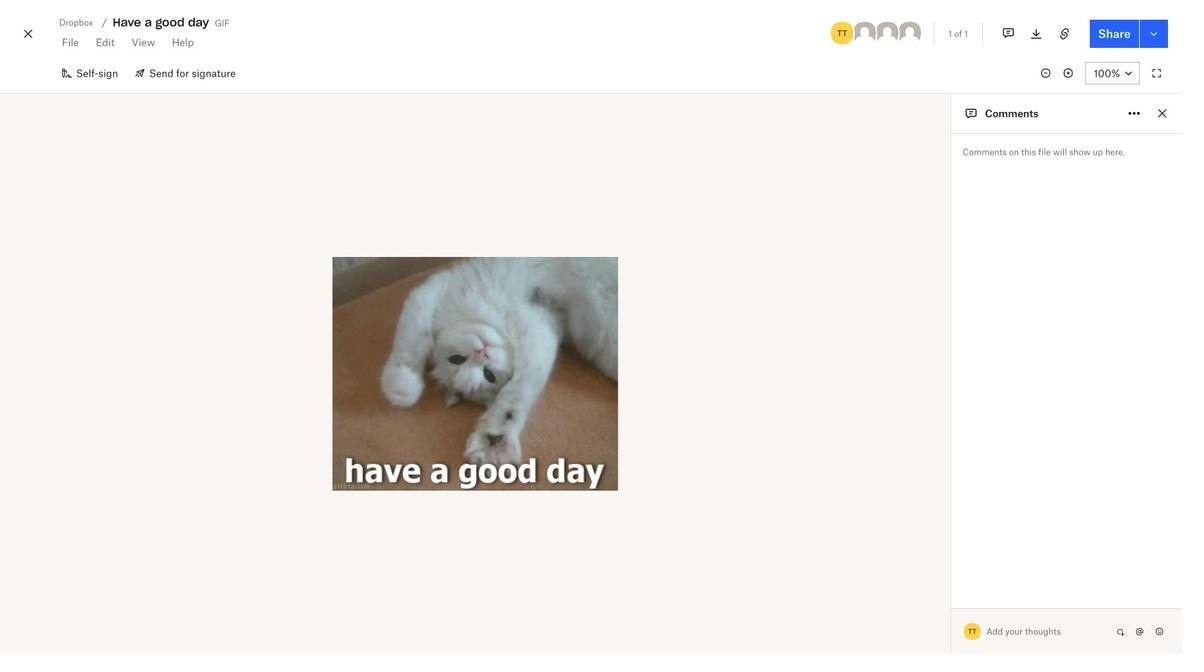Task type: describe. For each thing, give the bounding box(es) containing it.
have a good day.gif image
[[333, 257, 618, 491]]

add your thoughts image
[[987, 624, 1101, 639]]



Task type: vqa. For each thing, say whether or not it's contained in the screenshot.
the Close right sidebar icon
yes



Task type: locate. For each thing, give the bounding box(es) containing it.
Add your thoughts text field
[[987, 620, 1112, 643]]

close right sidebar image
[[1155, 105, 1171, 122]]

close image
[[20, 23, 37, 45]]



